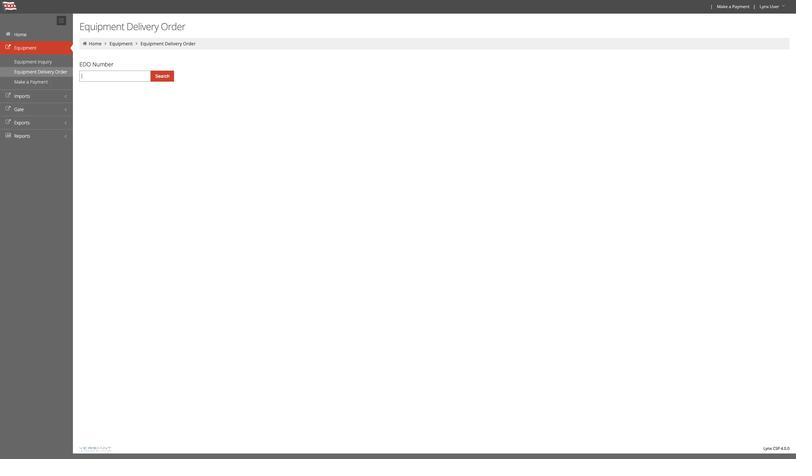 Task type: vqa. For each thing, say whether or not it's contained in the screenshot.
swapright image
no



Task type: locate. For each thing, give the bounding box(es) containing it.
0 vertical spatial external link image
[[5, 93, 11, 98]]

equipment
[[79, 20, 124, 33], [109, 41, 133, 47], [140, 41, 164, 47], [14, 45, 36, 51], [14, 59, 37, 65], [14, 69, 37, 75]]

0 horizontal spatial make a payment link
[[0, 77, 73, 87]]

imports link
[[0, 89, 73, 103]]

user
[[770, 4, 779, 9]]

a
[[729, 4, 731, 9], [26, 79, 29, 85]]

1 horizontal spatial home
[[89, 41, 102, 47]]

order inside the equipment delivery order link
[[55, 69, 67, 75]]

0 vertical spatial lynx
[[760, 4, 769, 9]]

1 horizontal spatial make
[[717, 4, 728, 9]]

1 vertical spatial equipment delivery order link
[[0, 67, 73, 77]]

equipment delivery order link right angle right icon
[[140, 41, 196, 47]]

external link image inside imports link
[[5, 93, 11, 98]]

lynx for lynx user
[[760, 4, 769, 9]]

lynx left user
[[760, 4, 769, 9]]

1 horizontal spatial make a payment
[[717, 4, 750, 9]]

home link up equipment inquiry link
[[0, 28, 73, 41]]

0 vertical spatial payment
[[732, 4, 750, 9]]

external link image
[[5, 45, 11, 50], [5, 107, 11, 111]]

payment up imports link
[[30, 79, 48, 85]]

equipment left angle right icon
[[109, 41, 133, 47]]

lynx left csp
[[764, 446, 772, 452]]

lynx user link
[[757, 0, 789, 14]]

0 horizontal spatial |
[[710, 4, 713, 9]]

1 vertical spatial equipment delivery order
[[140, 41, 196, 47]]

1 vertical spatial make a payment link
[[0, 77, 73, 87]]

delivery
[[126, 20, 159, 33], [165, 41, 182, 47], [38, 69, 54, 75]]

None text field
[[79, 71, 151, 82]]

lynx
[[760, 4, 769, 9], [764, 446, 772, 452]]

versiant image
[[79, 447, 111, 452]]

exports
[[14, 120, 30, 126]]

equipment delivery order right angle right icon
[[140, 41, 196, 47]]

external link image inside exports link
[[5, 120, 11, 124]]

external link image left gate
[[5, 107, 11, 111]]

payment left lynx user
[[732, 4, 750, 9]]

make
[[717, 4, 728, 9], [14, 79, 25, 85]]

1 horizontal spatial equipment link
[[109, 41, 133, 47]]

1 external link image from the top
[[5, 45, 11, 50]]

edo number
[[79, 60, 114, 68]]

external link image left "imports"
[[5, 93, 11, 98]]

0 horizontal spatial home
[[14, 31, 27, 38]]

external link image inside gate link
[[5, 107, 11, 111]]

2 external link image from the top
[[5, 107, 11, 111]]

0 horizontal spatial make a payment
[[14, 79, 48, 85]]

0 vertical spatial external link image
[[5, 45, 11, 50]]

1 vertical spatial home
[[89, 41, 102, 47]]

0 horizontal spatial a
[[26, 79, 29, 85]]

0 vertical spatial equipment delivery order
[[79, 20, 185, 33]]

1 vertical spatial payment
[[30, 79, 48, 85]]

lynx csp 4.0.0
[[764, 446, 790, 452]]

1 vertical spatial external link image
[[5, 107, 11, 111]]

home link right home icon
[[89, 41, 102, 47]]

equipment delivery order link down equipment inquiry link
[[0, 67, 73, 77]]

home image
[[82, 41, 88, 46]]

gate
[[14, 106, 24, 112]]

external link image
[[5, 93, 11, 98], [5, 120, 11, 124]]

equipment delivery order up angle right icon
[[79, 20, 185, 33]]

0 horizontal spatial home link
[[0, 28, 73, 41]]

1 vertical spatial make
[[14, 79, 25, 85]]

|
[[710, 4, 713, 9], [753, 4, 755, 9]]

1 horizontal spatial make a payment link
[[714, 0, 752, 14]]

number
[[92, 60, 114, 68]]

payment
[[732, 4, 750, 9], [30, 79, 48, 85]]

edo
[[79, 60, 91, 68]]

1 vertical spatial make a payment
[[14, 79, 48, 85]]

equipment link up equipment inquiry link
[[0, 41, 73, 54]]

equipment link
[[109, 41, 133, 47], [0, 41, 73, 54]]

make a payment link
[[714, 0, 752, 14], [0, 77, 73, 87]]

0 vertical spatial make a payment link
[[714, 0, 752, 14]]

1 horizontal spatial payment
[[732, 4, 750, 9]]

angle down image
[[780, 4, 787, 8]]

home right home icon
[[89, 41, 102, 47]]

equipment delivery order link
[[140, 41, 196, 47], [0, 67, 73, 77]]

home
[[14, 31, 27, 38], [89, 41, 102, 47]]

equipment delivery order down equipment inquiry link
[[14, 69, 67, 75]]

1 horizontal spatial |
[[753, 4, 755, 9]]

home right home image
[[14, 31, 27, 38]]

1 horizontal spatial equipment delivery order link
[[140, 41, 196, 47]]

0 horizontal spatial payment
[[30, 79, 48, 85]]

1 vertical spatial order
[[183, 41, 196, 47]]

make a payment
[[717, 4, 750, 9], [14, 79, 48, 85]]

home link
[[0, 28, 73, 41], [89, 41, 102, 47]]

2 external link image from the top
[[5, 120, 11, 124]]

external link image up bar chart "icon" at the left
[[5, 120, 11, 124]]

reports link
[[0, 129, 73, 143]]

0 vertical spatial home
[[14, 31, 27, 38]]

equipment up equipment inquiry
[[14, 45, 36, 51]]

1 vertical spatial delivery
[[165, 41, 182, 47]]

equipment delivery order
[[79, 20, 185, 33], [140, 41, 196, 47], [14, 69, 67, 75]]

external link image for equipment
[[5, 45, 11, 50]]

external link image for gate
[[5, 107, 11, 111]]

0 vertical spatial make
[[717, 4, 728, 9]]

0 horizontal spatial delivery
[[38, 69, 54, 75]]

0 vertical spatial make a payment
[[717, 4, 750, 9]]

csp
[[773, 446, 780, 452]]

inquiry
[[38, 59, 52, 65]]

external link image down home image
[[5, 45, 11, 50]]

equipment inquiry
[[14, 59, 52, 65]]

external link image for exports
[[5, 120, 11, 124]]

order
[[161, 20, 185, 33], [183, 41, 196, 47], [55, 69, 67, 75]]

0 vertical spatial a
[[729, 4, 731, 9]]

2 horizontal spatial delivery
[[165, 41, 182, 47]]

2 vertical spatial order
[[55, 69, 67, 75]]

1 external link image from the top
[[5, 93, 11, 98]]

1 vertical spatial lynx
[[764, 446, 772, 452]]

equipment link left angle right icon
[[109, 41, 133, 47]]

equipment right angle right icon
[[140, 41, 164, 47]]

0 vertical spatial delivery
[[126, 20, 159, 33]]

1 vertical spatial external link image
[[5, 120, 11, 124]]



Task type: describe. For each thing, give the bounding box(es) containing it.
gate link
[[0, 103, 73, 116]]

0 horizontal spatial make
[[14, 79, 25, 85]]

search
[[155, 74, 170, 79]]

2 | from the left
[[753, 4, 755, 9]]

2 vertical spatial equipment delivery order
[[14, 69, 67, 75]]

angle right image
[[134, 41, 139, 46]]

1 horizontal spatial home link
[[89, 41, 102, 47]]

order for the left the equipment delivery order link
[[55, 69, 67, 75]]

lynx user
[[760, 4, 779, 9]]

imports
[[14, 93, 30, 99]]

1 horizontal spatial a
[[729, 4, 731, 9]]

equipment left inquiry
[[14, 59, 37, 65]]

exports link
[[0, 116, 73, 129]]

reports
[[14, 133, 30, 139]]

4.0.0
[[781, 446, 790, 452]]

1 vertical spatial a
[[26, 79, 29, 85]]

0 vertical spatial equipment delivery order link
[[140, 41, 196, 47]]

order for the top the equipment delivery order link
[[183, 41, 196, 47]]

search button
[[151, 71, 174, 82]]

equipment down equipment inquiry
[[14, 69, 37, 75]]

1 horizontal spatial delivery
[[126, 20, 159, 33]]

equipment inquiry link
[[0, 57, 73, 67]]

external link image for imports
[[5, 93, 11, 98]]

bar chart image
[[5, 133, 11, 138]]

2 vertical spatial delivery
[[38, 69, 54, 75]]

0 horizontal spatial equipment delivery order link
[[0, 67, 73, 77]]

1 | from the left
[[710, 4, 713, 9]]

home image
[[5, 32, 11, 36]]

lynx for lynx csp 4.0.0
[[764, 446, 772, 452]]

angle right image
[[103, 41, 108, 46]]

equipment up angle right image
[[79, 20, 124, 33]]

0 horizontal spatial equipment link
[[0, 41, 73, 54]]

0 vertical spatial order
[[161, 20, 185, 33]]



